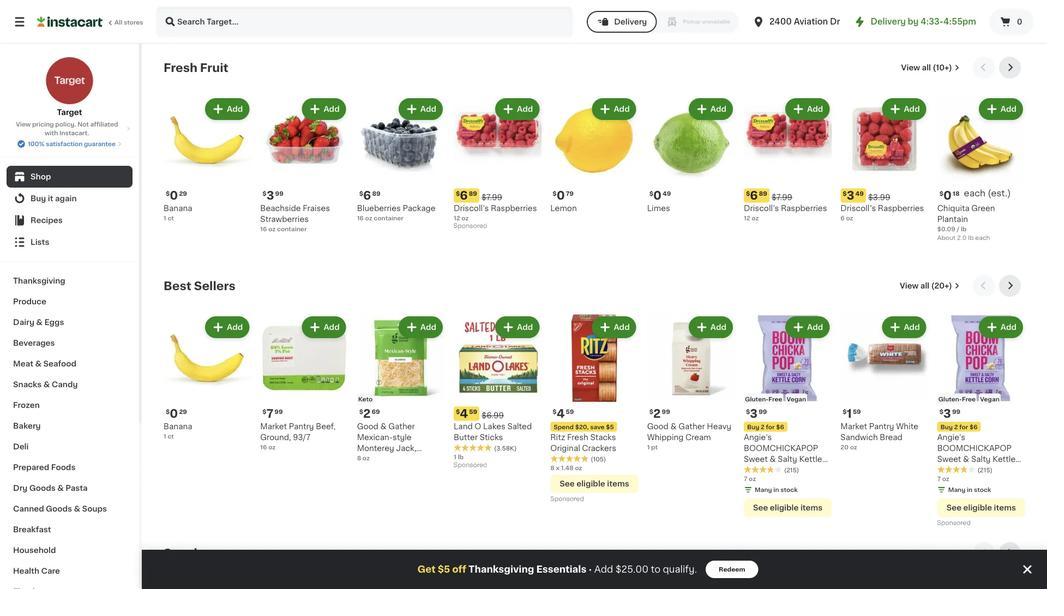 Task type: vqa. For each thing, say whether or not it's contained in the screenshot.


Task type: locate. For each thing, give the bounding box(es) containing it.
policy.
[[55, 121, 76, 127]]

good inside good & gather mexican-style monterey jack, cheddar, queso quesadilla & asadero classic cheeses
[[357, 422, 378, 430]]

free for middle "see eligible items" button
[[769, 396, 782, 402]]

0 vertical spatial thanksgiving
[[13, 277, 65, 285]]

0 horizontal spatial market
[[260, 422, 287, 430]]

item carousel region containing fresh fruit
[[164, 57, 1025, 266]]

service type group
[[587, 11, 739, 33]]

fresh down $20,
[[567, 433, 588, 441]]

stock
[[781, 487, 798, 493], [974, 487, 991, 493]]

fresh fruit
[[164, 62, 228, 73]]

dry goods & pasta link
[[7, 478, 133, 499]]

0 vertical spatial $ 0 29
[[166, 190, 187, 201]]

2 29 from the top
[[179, 408, 187, 414]]

2 $ 0 29 from the top
[[166, 408, 187, 419]]

1 banana 1 ct from the top
[[164, 204, 192, 221]]

0 horizontal spatial buy
[[31, 195, 46, 202]]

1 horizontal spatial stock
[[974, 487, 991, 493]]

7 oz
[[744, 476, 756, 482], [937, 476, 950, 482]]

sandwich
[[841, 433, 878, 441]]

(215) for middle "see eligible items" button
[[784, 467, 799, 473]]

1 vertical spatial each
[[975, 234, 990, 240]]

redeem
[[719, 566, 745, 572]]

2 boomchickapop from the left
[[937, 444, 1012, 452]]

0 horizontal spatial see eligible items button
[[551, 474, 639, 493]]

1 horizontal spatial 49
[[856, 190, 864, 196]]

2 horizontal spatial $ 3 99
[[940, 408, 961, 419]]

8 down monterey
[[357, 455, 361, 461]]

2 good from the left
[[647, 422, 669, 430]]

0 vertical spatial banana
[[164, 204, 192, 212]]

monterey
[[357, 444, 394, 452]]

2 corn from the left
[[937, 466, 956, 474]]

fruit
[[200, 62, 228, 73]]

2 item carousel region from the top
[[164, 275, 1025, 533]]

1 gluten-free vegan from the left
[[745, 396, 806, 402]]

0 horizontal spatial corn
[[744, 466, 763, 474]]

buy 2 for $6 for "see eligible items" button to the right
[[941, 424, 978, 430]]

2 gather from the left
[[679, 422, 705, 430]]

99 for 93/7
[[275, 408, 283, 414]]

to
[[651, 565, 661, 574]]

1 horizontal spatial $7.99
[[772, 193, 793, 201]]

1 sweet from the left
[[744, 455, 768, 463]]

0 horizontal spatial eligible
[[577, 480, 605, 488]]

$ 7 99
[[263, 408, 283, 419]]

lemon
[[551, 204, 577, 212]]

0 horizontal spatial pantry
[[289, 422, 314, 430]]

$ 4 59 inside "$4.59 original price: $6.99" element
[[456, 408, 477, 419]]

lists link
[[7, 231, 133, 253]]

angie's boomchickapop sweet & salty kettle corn popcorn
[[744, 433, 822, 474], [937, 433, 1016, 474]]

1 angie's boomchickapop sweet & salty kettle corn popcorn from the left
[[744, 433, 822, 474]]

thanksgiving
[[13, 277, 65, 285], [469, 565, 534, 574]]

0 vertical spatial 29
[[179, 190, 187, 196]]

salty for "see eligible items" button to the right
[[971, 455, 991, 463]]

shop link
[[7, 166, 133, 188]]

49 up the limes
[[663, 190, 671, 196]]

2 gluten- from the left
[[939, 396, 962, 402]]

chiquita green plantain $0.09 / lb about 2.0 lb each
[[937, 204, 995, 240]]

meat & seafood link
[[7, 353, 133, 374]]

eligible for "see eligible items" button to the right
[[964, 504, 992, 512]]

treatment tracker modal dialog
[[142, 550, 1047, 589]]

by
[[908, 18, 919, 26]]

each up green
[[964, 189, 986, 198]]

2 59 from the left
[[566, 408, 574, 414]]

1 59 from the left
[[469, 408, 477, 414]]

fresh left fruit on the left top of page
[[164, 62, 197, 73]]

1 item carousel region from the top
[[164, 57, 1025, 266]]

0 horizontal spatial $6
[[776, 424, 784, 430]]

2 market from the left
[[841, 422, 867, 430]]

view for best sellers
[[900, 282, 919, 290]]

o
[[475, 422, 481, 430]]

4 for land
[[460, 408, 468, 419]]

view left (50+)
[[900, 549, 918, 557]]

2 in from the left
[[967, 487, 973, 493]]

8 left x
[[551, 465, 555, 471]]

$ 3 99 for middle "see eligible items" button
[[746, 408, 767, 419]]

all left (20+)
[[921, 282, 930, 290]]

item carousel region
[[164, 57, 1025, 266], [164, 275, 1025, 533], [164, 542, 1025, 589]]

0 vertical spatial lb
[[961, 226, 967, 232]]

good inside good & gather heavy whipping cream 1 pt
[[647, 422, 669, 430]]

1 horizontal spatial snacks
[[164, 547, 208, 559]]

$ 6 89 inside $6.89 original price: $7.99 element
[[746, 190, 767, 201]]

x
[[556, 465, 560, 471]]

banana
[[164, 204, 192, 212], [164, 422, 192, 430]]

raspberries left lemon
[[491, 204, 537, 212]]

$ 6 89 up blueberries
[[359, 190, 381, 201]]

popcorn for middle "see eligible items" button
[[765, 466, 797, 474]]

main content containing fresh fruit
[[142, 44, 1047, 589]]

1 good from the left
[[357, 422, 378, 430]]

1 horizontal spatial see
[[753, 504, 768, 512]]

2 $ 4 59 from the left
[[553, 408, 574, 419]]

delivery
[[871, 18, 906, 26], [614, 18, 647, 26]]

view left (10+)
[[901, 64, 920, 71]]

gather inside good & gather heavy whipping cream 1 pt
[[679, 422, 705, 430]]

2 right "heavy"
[[761, 424, 765, 430]]

corn
[[744, 466, 763, 474], [937, 466, 956, 474]]

raspberries inside $ 6 89 $7.99 driscoll's raspberries 12 oz
[[491, 204, 537, 212]]

1 gather from the left
[[389, 422, 415, 430]]

1 pantry from the left
[[289, 422, 314, 430]]

view left (20+)
[[900, 282, 919, 290]]

1 horizontal spatial eligible
[[770, 504, 799, 512]]

pantry
[[289, 422, 314, 430], [869, 422, 894, 430]]

1 salty from the left
[[778, 455, 797, 463]]

1 horizontal spatial pantry
[[869, 422, 894, 430]]

many
[[755, 487, 772, 493], [948, 487, 966, 493]]

buy for middle "see eligible items" button
[[747, 424, 759, 430]]

1 horizontal spatial thanksgiving
[[469, 565, 534, 574]]

deli link
[[7, 436, 133, 457]]

99 inside $ 2 99
[[662, 408, 670, 414]]

seafood
[[43, 360, 76, 368]]

2 driscoll's from the left
[[744, 204, 779, 212]]

6
[[460, 190, 468, 201], [750, 190, 758, 201], [363, 190, 371, 201], [841, 215, 845, 221]]

banana for 3
[[164, 204, 192, 212]]

49 inside $ 0 49
[[663, 190, 671, 196]]

buy right "heavy"
[[747, 424, 759, 430]]

$5 up stacks
[[606, 424, 614, 430]]

0 horizontal spatial 12
[[454, 215, 460, 221]]

2 horizontal spatial items
[[994, 504, 1016, 512]]

1 corn from the left
[[744, 466, 763, 474]]

0 horizontal spatial see
[[560, 480, 575, 488]]

4 up land
[[460, 408, 468, 419]]

1 29 from the top
[[179, 190, 187, 196]]

satisfaction
[[46, 141, 83, 147]]

0
[[1017, 18, 1023, 26], [170, 190, 178, 201], [557, 190, 565, 201], [653, 190, 662, 201], [944, 190, 952, 201], [170, 408, 178, 419]]

1 vertical spatial 8
[[551, 465, 555, 471]]

raspberries inside driscoll's raspberries 12 oz
[[781, 204, 827, 212]]

deli
[[13, 443, 29, 451]]

product group
[[164, 96, 252, 222], [260, 96, 348, 233], [357, 96, 445, 222], [454, 96, 542, 232], [551, 96, 639, 213], [647, 96, 735, 213], [744, 96, 832, 222], [841, 96, 929, 222], [937, 96, 1025, 242], [164, 314, 252, 440], [260, 314, 348, 451], [357, 314, 445, 485], [454, 314, 542, 471], [551, 314, 639, 505], [647, 314, 735, 451], [744, 314, 832, 517], [841, 314, 929, 451], [937, 314, 1025, 529], [647, 581, 735, 589]]

pricing
[[32, 121, 54, 127]]

popcorn for "see eligible items" button to the right
[[958, 466, 991, 474]]

view for snacks
[[900, 549, 918, 557]]

view left the pricing
[[16, 121, 31, 127]]

6 inside $ 6 89 $7.99 driscoll's raspberries 12 oz
[[460, 190, 468, 201]]

thanksgiving up 'produce' on the left bottom of the page
[[13, 277, 65, 285]]

1 vertical spatial thanksgiving
[[469, 565, 534, 574]]

sponsored badge image down 1.48
[[551, 496, 584, 502]]

see for leftmost "see eligible items" button
[[560, 480, 575, 488]]

2 pantry from the left
[[869, 422, 894, 430]]

2 horizontal spatial see
[[947, 504, 962, 512]]

view inside view all (10+) popup button
[[901, 64, 920, 71]]

pantry for 1
[[869, 422, 894, 430]]

1 horizontal spatial many in stock
[[948, 487, 991, 493]]

1 horizontal spatial $ 6 89
[[746, 190, 767, 201]]

$5
[[606, 424, 614, 430], [438, 565, 450, 574]]

6 inside $ 3 49 $3.99 driscoll's raspberries 6 oz
[[841, 215, 845, 221]]

1 $6 from the left
[[776, 424, 784, 430]]

vegan for "see eligible items" button to the right
[[980, 396, 1000, 402]]

0 horizontal spatial gather
[[389, 422, 415, 430]]

raspberries
[[491, 204, 537, 212], [781, 204, 827, 212], [878, 204, 924, 212]]

0 vertical spatial ct
[[168, 215, 174, 221]]

good down $ 2 69
[[357, 422, 378, 430]]

1 vertical spatial fresh
[[567, 433, 588, 441]]

7
[[267, 408, 273, 419], [744, 476, 748, 482], [937, 476, 941, 482]]

2 vertical spatial 16
[[260, 444, 267, 450]]

0 horizontal spatial $5
[[438, 565, 450, 574]]

0 horizontal spatial 7 oz
[[744, 476, 756, 482]]

household link
[[7, 540, 133, 561]]

$4.59 original price: $6.99 element
[[454, 407, 542, 421]]

thanksgiving right off
[[469, 565, 534, 574]]

0 horizontal spatial gluten-
[[745, 396, 769, 402]]

1 horizontal spatial see eligible items button
[[744, 498, 832, 517]]

$ 4 59 up land
[[456, 408, 477, 419]]

$ 0 29 for 7
[[166, 408, 187, 419]]

2 horizontal spatial 89
[[759, 190, 767, 196]]

pantry up bread
[[869, 422, 894, 430]]

lb right 2.0
[[968, 234, 974, 240]]

good down $ 2 99
[[647, 422, 669, 430]]

1 many in stock from the left
[[755, 487, 798, 493]]

0 vertical spatial item carousel region
[[164, 57, 1025, 266]]

oz inside $ 3 49 $3.99 driscoll's raspberries 6 oz
[[846, 215, 853, 221]]

oz inside $ 6 89 $7.99 driscoll's raspberries 12 oz
[[462, 215, 469, 221]]

1 horizontal spatial driscoll's
[[744, 204, 779, 212]]

1 (215) from the left
[[784, 467, 799, 473]]

$6.89 original price: $7.99 element for raspberries
[[744, 188, 832, 203]]

49 inside $ 3 49 $3.99 driscoll's raspberries 6 oz
[[856, 190, 864, 196]]

1 vertical spatial $5
[[438, 565, 450, 574]]

delivery by 4:33-4:55pm link
[[853, 15, 976, 28]]

1 vertical spatial all
[[921, 282, 930, 290]]

each inside chiquita green plantain $0.09 / lb about 2.0 lb each
[[975, 234, 990, 240]]

meat & seafood
[[13, 360, 76, 368]]

2 raspberries from the left
[[781, 204, 827, 212]]

gluten-free vegan for middle "see eligible items" button
[[745, 396, 806, 402]]

1 vertical spatial snacks
[[164, 547, 208, 559]]

1 horizontal spatial gluten-free vegan
[[939, 396, 1000, 402]]

/
[[957, 226, 960, 232]]

$ 6 89 up driscoll's raspberries 12 oz
[[746, 190, 767, 201]]

lb down butter at the bottom left of the page
[[458, 454, 464, 460]]

keto
[[358, 396, 373, 402]]

gluten- for middle "see eligible items" button
[[745, 396, 769, 402]]

blueberries package 16 oz container
[[357, 204, 436, 221]]

1 angie's from the left
[[744, 433, 772, 441]]

1 for from the left
[[766, 424, 775, 430]]

1 horizontal spatial good
[[647, 422, 669, 430]]

view inside view all (20+) popup button
[[900, 282, 919, 290]]

health care
[[13, 567, 60, 575]]

2 $6.89 original price: $7.99 element from the left
[[744, 188, 832, 203]]

goods down dry goods & pasta
[[46, 505, 72, 513]]

ct
[[168, 215, 174, 221], [168, 433, 174, 439]]

$5 inside treatment tracker modal dialog
[[438, 565, 450, 574]]

0 vertical spatial banana 1 ct
[[164, 204, 192, 221]]

container inside beachside fraises strawberries 16 oz container
[[277, 226, 307, 232]]

ritz
[[551, 433, 565, 441]]

1 buy 2 for $6 from the left
[[747, 424, 784, 430]]

(215) for "see eligible items" button to the right
[[978, 467, 993, 473]]

1 vertical spatial ct
[[168, 433, 174, 439]]

2 $6 from the left
[[970, 424, 978, 430]]

0 horizontal spatial see eligible items
[[560, 480, 629, 488]]

$6.89 original price: $7.99 element
[[454, 188, 542, 203], [744, 188, 832, 203]]

16 down the strawberries
[[260, 226, 267, 232]]

buy 2 for $6 for middle "see eligible items" button
[[747, 424, 784, 430]]

$ 2 99
[[649, 408, 670, 419]]

2 vegan from the left
[[980, 396, 1000, 402]]

$ 3 49 $3.99 driscoll's raspberries 6 oz
[[841, 190, 924, 221]]

0 horizontal spatial lb
[[458, 454, 464, 460]]

1 horizontal spatial 8
[[551, 465, 555, 471]]

each right 2.0
[[975, 234, 990, 240]]

1 vertical spatial lb
[[968, 234, 974, 240]]

1 market from the left
[[260, 422, 287, 430]]

0 vertical spatial each
[[964, 189, 986, 198]]

16 down blueberries
[[357, 215, 364, 221]]

1 horizontal spatial vegan
[[980, 396, 1000, 402]]

original
[[551, 444, 580, 452]]

pantry up 93/7
[[289, 422, 314, 430]]

1 vertical spatial item carousel region
[[164, 275, 1025, 533]]

$ inside $ 0 49
[[649, 190, 653, 196]]

3 item carousel region from the top
[[164, 542, 1025, 589]]

0 vertical spatial snacks
[[13, 381, 42, 388]]

1 gluten- from the left
[[745, 396, 769, 402]]

sellers
[[194, 280, 235, 292]]

2 angie's boomchickapop sweet & salty kettle corn popcorn from the left
[[937, 433, 1016, 474]]

2 right white
[[954, 424, 958, 430]]

stock for "see eligible items" button to the right
[[974, 487, 991, 493]]

1 horizontal spatial 12
[[744, 215, 750, 221]]

2 vertical spatial lb
[[458, 454, 464, 460]]

1 banana from the top
[[164, 204, 192, 212]]

1 horizontal spatial 4
[[557, 408, 565, 419]]

banana 1 ct for 7
[[164, 422, 192, 439]]

2 7 oz from the left
[[937, 476, 950, 482]]

market for 1
[[841, 422, 867, 430]]

$25.00
[[616, 565, 649, 574]]

2 horizontal spatial see eligible items
[[947, 504, 1016, 512]]

main content
[[142, 44, 1047, 589]]

2 kettle from the left
[[993, 455, 1016, 463]]

sponsored badge image up (50+)
[[937, 520, 970, 526]]

view inside view pricing policy. not affiliated with instacart.
[[16, 121, 31, 127]]

buy 2 for $6 right "heavy"
[[747, 424, 784, 430]]

1 raspberries from the left
[[491, 204, 537, 212]]

None search field
[[156, 7, 573, 37]]

16 down ground,
[[260, 444, 267, 450]]

29 for 7
[[179, 408, 187, 414]]

all left (50+)
[[920, 549, 929, 557]]

1 stock from the left
[[781, 487, 798, 493]]

1 horizontal spatial popcorn
[[958, 466, 991, 474]]

1 horizontal spatial for
[[960, 424, 968, 430]]

dry goods & pasta
[[13, 484, 88, 492]]

buy left it at the top left of the page
[[31, 195, 46, 202]]

1 7 oz from the left
[[744, 476, 756, 482]]

market inside market pantry white sandwich bread 20 oz
[[841, 422, 867, 430]]

banana for 7
[[164, 422, 192, 430]]

0 horizontal spatial raspberries
[[491, 204, 537, 212]]

3 inside $ 3 49 $3.99 driscoll's raspberries 6 oz
[[847, 190, 855, 201]]

0 vertical spatial 8
[[357, 455, 361, 461]]

2 free from the left
[[962, 396, 976, 402]]

1 horizontal spatial gather
[[679, 422, 705, 430]]

0 horizontal spatial thanksgiving
[[13, 277, 65, 285]]

2 popcorn from the left
[[958, 466, 991, 474]]

1 horizontal spatial $ 3 99
[[746, 408, 767, 419]]

3 raspberries from the left
[[878, 204, 924, 212]]

gather up cream
[[679, 422, 705, 430]]

1 free from the left
[[769, 396, 782, 402]]

lb right /
[[961, 226, 967, 232]]

1 $7.99 from the left
[[482, 193, 502, 201]]

delivery for delivery by 4:33-4:55pm
[[871, 18, 906, 26]]

$ 4 59 up spend
[[553, 408, 574, 419]]

see for middle "see eligible items" button
[[753, 504, 768, 512]]

goods down prepared foods
[[29, 484, 55, 492]]

8 for 8 x 1.48 oz
[[551, 465, 555, 471]]

2 banana 1 ct from the top
[[164, 422, 192, 439]]

see eligible items for middle "see eligible items" button
[[753, 504, 823, 512]]

each
[[964, 189, 986, 198], [975, 234, 990, 240]]

gluten-free vegan for "see eligible items" button to the right
[[939, 396, 1000, 402]]

product group containing 7
[[260, 314, 348, 451]]

0 horizontal spatial 8
[[357, 455, 361, 461]]

4
[[460, 408, 468, 419], [557, 408, 565, 419]]

1 horizontal spatial container
[[374, 215, 403, 221]]

package
[[403, 204, 436, 212]]

oz inside the blueberries package 16 oz container
[[365, 215, 372, 221]]

market up ground,
[[260, 422, 287, 430]]

4 up spend
[[557, 408, 565, 419]]

0 horizontal spatial $6.89 original price: $7.99 element
[[454, 188, 542, 203]]

2 salty from the left
[[971, 455, 991, 463]]

0 horizontal spatial sweet
[[744, 455, 768, 463]]

2 buy 2 for $6 from the left
[[941, 424, 978, 430]]

popcorn
[[765, 466, 797, 474], [958, 466, 991, 474]]

59 for o
[[469, 408, 477, 414]]

2 12 from the left
[[744, 215, 750, 221]]

fresh inside ritz fresh stacks original crackers
[[567, 433, 588, 441]]

2 stock from the left
[[974, 487, 991, 493]]

$7.99
[[482, 193, 502, 201], [772, 193, 793, 201]]

2 angie's from the left
[[937, 433, 966, 441]]

sponsored badge image
[[454, 223, 487, 229], [454, 462, 487, 468], [551, 496, 584, 502], [937, 520, 970, 526]]

item carousel region containing best sellers
[[164, 275, 1025, 533]]

raspberries down $3.49 original price: $3.99 element
[[878, 204, 924, 212]]

1 vertical spatial 29
[[179, 408, 187, 414]]

$5 left off
[[438, 565, 450, 574]]

0 horizontal spatial 7
[[267, 408, 273, 419]]

2 ct from the top
[[168, 433, 174, 439]]

eligible for leftmost "see eligible items" button
[[577, 480, 605, 488]]

good & gather heavy whipping cream 1 pt
[[647, 422, 732, 450]]

0 horizontal spatial 49
[[663, 190, 671, 196]]

item carousel region containing snacks
[[164, 542, 1025, 589]]

raspberries left "driscoll's"
[[781, 204, 827, 212]]

1 49 from the left
[[663, 190, 671, 196]]

container down blueberries
[[374, 215, 403, 221]]

buy right white
[[941, 424, 953, 430]]

white
[[896, 422, 919, 430]]

2 many from the left
[[948, 487, 966, 493]]

2 49 from the left
[[856, 190, 864, 196]]

(215)
[[784, 467, 799, 473], [978, 467, 993, 473]]

buy for "see eligible items" button to the right
[[941, 424, 953, 430]]

view inside view all (50+) popup button
[[900, 549, 918, 557]]

1 $ 0 29 from the top
[[166, 190, 187, 201]]

59 up spend
[[566, 408, 574, 414]]

all left (10+)
[[922, 64, 931, 71]]

1 horizontal spatial sweet
[[937, 455, 961, 463]]

2 vertical spatial item carousel region
[[164, 542, 1025, 589]]

kettle for middle "see eligible items" button
[[799, 455, 822, 463]]

59 up sandwich
[[853, 408, 861, 414]]

1 $ 6 89 from the left
[[746, 190, 767, 201]]

boomchickapop for "see eligible items" button to the right
[[937, 444, 1012, 452]]

1 $6.89 original price: $7.99 element from the left
[[454, 188, 542, 203]]

$ 0 29 for 3
[[166, 190, 187, 201]]

add button
[[206, 99, 248, 119], [303, 99, 345, 119], [400, 99, 442, 119], [496, 99, 539, 119], [593, 99, 635, 119], [690, 99, 732, 119], [787, 99, 829, 119], [883, 99, 925, 119], [980, 99, 1022, 119], [206, 317, 248, 337], [303, 317, 345, 337], [400, 317, 442, 337], [496, 317, 539, 337], [593, 317, 635, 337], [690, 317, 732, 337], [787, 317, 829, 337], [883, 317, 925, 337], [980, 317, 1022, 337]]

product group containing 1
[[841, 314, 929, 451]]

99 for whipping
[[662, 408, 670, 414]]

pantry inside market pantry beef, ground, 93/7 16 oz
[[289, 422, 314, 430]]

market inside market pantry beef, ground, 93/7 16 oz
[[260, 422, 287, 430]]

1 in from the left
[[774, 487, 779, 493]]

2 gluten-free vegan from the left
[[939, 396, 1000, 402]]

99 for oz
[[275, 190, 284, 196]]

1 horizontal spatial 89
[[469, 190, 477, 196]]

$ inside $ 1 59
[[843, 408, 847, 414]]

container down the strawberries
[[277, 226, 307, 232]]

all
[[115, 19, 122, 25]]

1 ct from the top
[[168, 215, 174, 221]]

$ 4 59 for land
[[456, 408, 477, 419]]

2 4 from the left
[[557, 408, 565, 419]]

raspberries inside $ 3 49 $3.99 driscoll's raspberries 6 oz
[[878, 204, 924, 212]]

0 horizontal spatial popcorn
[[765, 466, 797, 474]]

gather inside good & gather mexican-style monterey jack, cheddar, queso quesadilla & asadero classic cheeses
[[389, 422, 415, 430]]

driscoll's inside $ 6 89 $7.99 driscoll's raspberries 12 oz
[[454, 204, 489, 212]]

16
[[357, 215, 364, 221], [260, 226, 267, 232], [260, 444, 267, 450]]

0 horizontal spatial 89
[[372, 190, 381, 196]]

1 horizontal spatial lb
[[961, 226, 967, 232]]

89 inside $ 6 89 $7.99 driscoll's raspberries 12 oz
[[469, 190, 477, 196]]

1 kettle from the left
[[799, 455, 822, 463]]

about
[[937, 234, 956, 240]]

1 $ 4 59 from the left
[[456, 408, 477, 419]]

1 horizontal spatial see eligible items
[[753, 504, 823, 512]]

1 horizontal spatial corn
[[937, 466, 956, 474]]

1 horizontal spatial 59
[[566, 408, 574, 414]]

$ inside "$4.59 original price: $6.99" element
[[456, 408, 460, 414]]

3 89 from the left
[[372, 190, 381, 196]]

corn for "see eligible items" button to the right
[[937, 466, 956, 474]]

99 inside $ 7 99
[[275, 408, 283, 414]]

1 horizontal spatial salty
[[971, 455, 991, 463]]

free
[[769, 396, 782, 402], [962, 396, 976, 402]]

1 horizontal spatial boomchickapop
[[937, 444, 1012, 452]]

gather up style
[[389, 422, 415, 430]]

0 horizontal spatial for
[[766, 424, 775, 430]]

1 horizontal spatial items
[[801, 504, 823, 512]]

ct for 7
[[168, 433, 174, 439]]

59 up o
[[469, 408, 477, 414]]

1 12 from the left
[[454, 215, 460, 221]]

instacart logo image
[[37, 15, 103, 28]]

strawberries
[[260, 215, 309, 223]]

0 horizontal spatial container
[[277, 226, 307, 232]]

driscoll's inside driscoll's raspberries 12 oz
[[744, 204, 779, 212]]

delivery inside button
[[614, 18, 647, 26]]

1 horizontal spatial market
[[841, 422, 867, 430]]

1 89 from the left
[[469, 190, 477, 196]]

0 vertical spatial all
[[922, 64, 931, 71]]

0 horizontal spatial salty
[[778, 455, 797, 463]]

59
[[469, 408, 477, 414], [566, 408, 574, 414], [853, 408, 861, 414]]

100% satisfaction guarantee
[[28, 141, 116, 147]]

recipes
[[31, 217, 63, 224]]

thanksgiving link
[[7, 271, 133, 291]]

2 sweet from the left
[[937, 455, 961, 463]]

2
[[363, 408, 371, 419], [653, 408, 661, 419], [761, 424, 765, 430], [954, 424, 958, 430]]

1 boomchickapop from the left
[[744, 444, 818, 452]]

angie's for middle "see eligible items" button
[[744, 433, 772, 441]]

driscoll's
[[454, 204, 489, 212], [744, 204, 779, 212]]

quesadilla
[[357, 466, 398, 474]]

pantry inside market pantry white sandwich bread 20 oz
[[869, 422, 894, 430]]

frozen link
[[7, 395, 133, 416]]

delivery for delivery
[[614, 18, 647, 26]]

breakfast link
[[7, 519, 133, 540]]

1 many from the left
[[755, 487, 772, 493]]

asadero
[[408, 466, 439, 474]]

$ 2 69
[[359, 408, 380, 419]]

many for middle "see eligible items" button
[[755, 487, 772, 493]]

Search field
[[157, 8, 572, 36]]

3 59 from the left
[[853, 408, 861, 414]]

1 driscoll's from the left
[[454, 204, 489, 212]]

2 (215) from the left
[[978, 467, 993, 473]]

1 4 from the left
[[460, 408, 468, 419]]

heavy
[[707, 422, 732, 430]]

eggs
[[44, 319, 64, 326]]

3
[[267, 190, 274, 201], [847, 190, 855, 201], [750, 408, 758, 419], [944, 408, 951, 419]]

49 up "driscoll's"
[[856, 190, 864, 196]]

sponsored badge image down 1 lb
[[454, 462, 487, 468]]

0 horizontal spatial vegan
[[787, 396, 806, 402]]

0 horizontal spatial in
[[774, 487, 779, 493]]

1 vegan from the left
[[787, 396, 806, 402]]

1 horizontal spatial $6
[[970, 424, 978, 430]]

buy 2 for $6 right white
[[941, 424, 978, 430]]

add inside treatment tracker modal dialog
[[594, 565, 613, 574]]

in for "see eligible items" button to the right
[[967, 487, 973, 493]]

market up sandwich
[[841, 422, 867, 430]]

$ 0 29
[[166, 190, 187, 201], [166, 408, 187, 419]]

2 for from the left
[[960, 424, 968, 430]]

frozen
[[13, 401, 40, 409]]

2 horizontal spatial lb
[[968, 234, 974, 240]]

7 oz for "see eligible items" button to the right
[[937, 476, 950, 482]]

snacks for snacks & candy
[[13, 381, 42, 388]]

2 banana from the top
[[164, 422, 192, 430]]

1 popcorn from the left
[[765, 466, 797, 474]]

target logo image
[[46, 57, 94, 105]]



Task type: describe. For each thing, give the bounding box(es) containing it.
blueberries
[[357, 204, 401, 212]]

cheeses
[[387, 477, 421, 485]]

buy it again link
[[7, 188, 133, 209]]

49 for 0
[[663, 190, 671, 196]]

angie's boomchickapop sweet & salty kettle corn popcorn for middle "see eligible items" button
[[744, 433, 822, 474]]

not
[[78, 121, 89, 127]]

eligible for middle "see eligible items" button
[[770, 504, 799, 512]]

in for middle "see eligible items" button
[[774, 487, 779, 493]]

sponsored badge image down $ 6 89 $7.99 driscoll's raspberries 12 oz at the top
[[454, 223, 487, 229]]

49 for 3
[[856, 190, 864, 196]]

view all (50+)
[[900, 549, 952, 557]]

sweet for middle "see eligible items" button
[[744, 455, 768, 463]]

boomchickapop for middle "see eligible items" button
[[744, 444, 818, 452]]

(105)
[[591, 456, 606, 462]]

2 horizontal spatial 7
[[937, 476, 941, 482]]

view all (10+) button
[[897, 57, 964, 79]]

goods for dry
[[29, 484, 55, 492]]

market pantry beef, ground, 93/7 16 oz
[[260, 422, 336, 450]]

it
[[48, 195, 53, 202]]

classic
[[357, 477, 385, 485]]

for for middle "see eligible items" button
[[766, 424, 775, 430]]

gather for style
[[389, 422, 415, 430]]

$0.18 each (estimated) element
[[937, 188, 1025, 203]]

2 up whipping
[[653, 408, 661, 419]]

12 inside driscoll's raspberries 12 oz
[[744, 215, 750, 221]]

prepared
[[13, 464, 49, 471]]

0 vertical spatial fresh
[[164, 62, 197, 73]]

$ inside $ 0 79
[[553, 190, 557, 196]]

2 vertical spatial all
[[920, 549, 929, 557]]

spend
[[554, 424, 574, 430]]

$7.99 inside $ 6 89 $7.99 driscoll's raspberries 12 oz
[[482, 193, 502, 201]]

$3.49 original price: $3.99 element
[[841, 188, 929, 203]]

lakes
[[483, 422, 506, 430]]

2 left the 69
[[363, 408, 371, 419]]

produce link
[[7, 291, 133, 312]]

again
[[55, 195, 77, 202]]

view for fresh fruit
[[901, 64, 920, 71]]

1 horizontal spatial 7
[[744, 476, 748, 482]]

all for 3
[[921, 282, 930, 290]]

$ inside $ 2 69
[[359, 408, 363, 414]]

1 inside good & gather heavy whipping cream 1 pt
[[647, 444, 650, 450]]

8 for 8 oz
[[357, 455, 361, 461]]

oz inside market pantry beef, ground, 93/7 16 oz
[[268, 444, 276, 450]]

(10+)
[[933, 64, 952, 71]]

delivery button
[[587, 11, 657, 33]]

100% satisfaction guarantee button
[[17, 137, 122, 148]]

$ inside $ 6 89 $7.99 driscoll's raspberries 12 oz
[[456, 190, 460, 196]]

canned
[[13, 505, 44, 513]]

with
[[45, 130, 58, 136]]

for for "see eligible items" button to the right
[[960, 424, 968, 430]]

container inside the blueberries package 16 oz container
[[374, 215, 403, 221]]

guarantee
[[84, 141, 116, 147]]

items for middle "see eligible items" button
[[801, 504, 823, 512]]

1 horizontal spatial $5
[[606, 424, 614, 430]]

oz inside driscoll's raspberries 12 oz
[[752, 215, 759, 221]]

$6 for "see eligible items" button to the right
[[970, 424, 978, 430]]

2 $7.99 from the left
[[772, 193, 793, 201]]

pasta
[[66, 484, 88, 492]]

$0.09
[[937, 226, 956, 232]]

lists
[[31, 238, 49, 246]]

12 inside $ 6 89 $7.99 driscoll's raspberries 12 oz
[[454, 215, 460, 221]]

•
[[589, 565, 592, 574]]

items for "see eligible items" button to the right
[[994, 504, 1016, 512]]

$ 0 79
[[553, 190, 574, 201]]

$ inside $ 0 18
[[940, 190, 944, 196]]

(3.58k)
[[494, 445, 517, 451]]

each (est.)
[[964, 189, 1011, 198]]

ct for 3
[[168, 215, 174, 221]]

16 inside the blueberries package 16 oz container
[[357, 215, 364, 221]]

vegan for middle "see eligible items" button
[[787, 396, 806, 402]]

driscoll's
[[841, 204, 876, 212]]

sweet for "see eligible items" button to the right
[[937, 455, 961, 463]]

angie's for "see eligible items" button to the right
[[937, 433, 966, 441]]

produce
[[13, 298, 46, 305]]

7 oz for middle "see eligible items" button
[[744, 476, 756, 482]]

$6 for middle "see eligible items" button
[[776, 424, 784, 430]]

2 many in stock from the left
[[948, 487, 991, 493]]

goods for canned
[[46, 505, 72, 513]]

limes
[[647, 204, 670, 212]]

style
[[393, 433, 412, 441]]

4 for ritz
[[557, 408, 565, 419]]

$6.89 original price: $7.99 element for 6
[[454, 188, 542, 203]]

mexican-
[[357, 433, 393, 441]]

0 inside 'element'
[[944, 190, 952, 201]]

recipes link
[[7, 209, 133, 231]]

79
[[566, 190, 574, 196]]

redeem button
[[706, 561, 759, 578]]

save
[[590, 424, 605, 430]]

good for good & gather heavy whipping cream 1 pt
[[647, 422, 669, 430]]

59 inside $ 1 59
[[853, 408, 861, 414]]

raspberries for 6
[[491, 204, 537, 212]]

care
[[41, 567, 60, 575]]

soups
[[82, 505, 107, 513]]

see for "see eligible items" button to the right
[[947, 504, 962, 512]]

bakery
[[13, 422, 41, 430]]

29 for 3
[[179, 190, 187, 196]]

bread
[[880, 433, 903, 441]]

$ 0 18
[[940, 190, 960, 201]]

oz inside market pantry white sandwich bread 20 oz
[[850, 444, 857, 450]]

kettle for "see eligible items" button to the right
[[993, 455, 1016, 463]]

2400 aviation dr
[[770, 18, 840, 26]]

jack,
[[396, 444, 417, 452]]

salty for middle "see eligible items" button
[[778, 455, 797, 463]]

buy it again
[[31, 195, 77, 202]]

dry
[[13, 484, 27, 492]]

foods
[[51, 464, 76, 471]]

get
[[418, 565, 436, 574]]

(20+)
[[932, 282, 952, 290]]

beachside fraises strawberries 16 oz container
[[260, 204, 330, 232]]

$ inside $ 3 49 $3.99 driscoll's raspberries 6 oz
[[843, 190, 847, 196]]

fraises
[[303, 204, 330, 212]]

$20,
[[575, 424, 589, 430]]

pantry for 7
[[289, 422, 314, 430]]

good for good & gather mexican-style monterey jack, cheddar, queso quesadilla & asadero classic cheeses
[[357, 422, 378, 430]]

0 horizontal spatial $ 3 99
[[263, 190, 284, 201]]

all for 0
[[922, 64, 931, 71]]

1.48
[[561, 465, 574, 471]]

gather for whipping
[[679, 422, 705, 430]]

banana 1 ct for 3
[[164, 204, 192, 221]]

gluten- for "see eligible items" button to the right
[[939, 396, 962, 402]]

$ 3 99 for "see eligible items" button to the right
[[940, 408, 961, 419]]

2 89 from the left
[[759, 190, 767, 196]]

$3.99
[[868, 193, 891, 201]]

2 horizontal spatial see eligible items button
[[937, 498, 1025, 517]]

see eligible items for leftmost "see eligible items" button
[[560, 480, 629, 488]]

land o lakes salted butter sticks
[[454, 422, 532, 441]]

each inside 'element'
[[964, 189, 986, 198]]

$ 0 49
[[649, 190, 671, 201]]

view all (10+)
[[901, 64, 952, 71]]

59 for fresh
[[566, 408, 574, 414]]

thanksgiving inside treatment tracker modal dialog
[[469, 565, 534, 574]]

$ inside $6.89 original price: $7.99 element
[[746, 190, 750, 196]]

0 inside button
[[1017, 18, 1023, 26]]

raspberries for 3
[[878, 204, 924, 212]]

items for leftmost "see eligible items" button
[[607, 480, 629, 488]]

market pantry white sandwich bread 20 oz
[[841, 422, 919, 450]]

candy
[[52, 381, 78, 388]]

16 inside market pantry beef, ground, 93/7 16 oz
[[260, 444, 267, 450]]

all stores link
[[37, 7, 144, 37]]

dairy & eggs
[[13, 319, 64, 326]]

crackers
[[582, 444, 616, 452]]

queso
[[394, 455, 419, 463]]

snacks for snacks
[[164, 547, 208, 559]]

all stores
[[115, 19, 143, 25]]

beef,
[[316, 422, 336, 430]]

0 button
[[989, 9, 1034, 35]]

target
[[57, 109, 82, 116]]

2 $ 6 89 from the left
[[359, 190, 381, 201]]

corn for middle "see eligible items" button
[[744, 466, 763, 474]]

stock for middle "see eligible items" button
[[781, 487, 798, 493]]

$ 4 59 for ritz
[[553, 408, 574, 419]]

free for "see eligible items" button to the right
[[962, 396, 976, 402]]

2400
[[770, 18, 792, 26]]

16 inside beachside fraises strawberries 16 oz container
[[260, 226, 267, 232]]

beverages link
[[7, 333, 133, 353]]

(est.)
[[988, 189, 1011, 198]]

canned goods & soups link
[[7, 499, 133, 519]]

$ inside $ 2 99
[[649, 408, 653, 414]]

many for "see eligible items" button to the right
[[948, 487, 966, 493]]

whipping
[[647, 433, 684, 441]]

view pricing policy. not affiliated with instacart.
[[16, 121, 118, 136]]

beverages
[[13, 339, 55, 347]]

oz inside beachside fraises strawberries 16 oz container
[[268, 226, 276, 232]]

$ 6 89 $7.99 driscoll's raspberries 12 oz
[[454, 190, 537, 221]]

target link
[[46, 57, 94, 118]]

market for 7
[[260, 422, 287, 430]]

see eligible items for "see eligible items" button to the right
[[947, 504, 1016, 512]]

& inside good & gather heavy whipping cream 1 pt
[[671, 422, 677, 430]]

angie's boomchickapop sweet & salty kettle corn popcorn for "see eligible items" button to the right
[[937, 433, 1016, 474]]

$ inside $ 7 99
[[263, 408, 267, 414]]

$6.99
[[482, 411, 504, 419]]

(50+)
[[931, 549, 952, 557]]

beachside
[[260, 204, 301, 212]]



